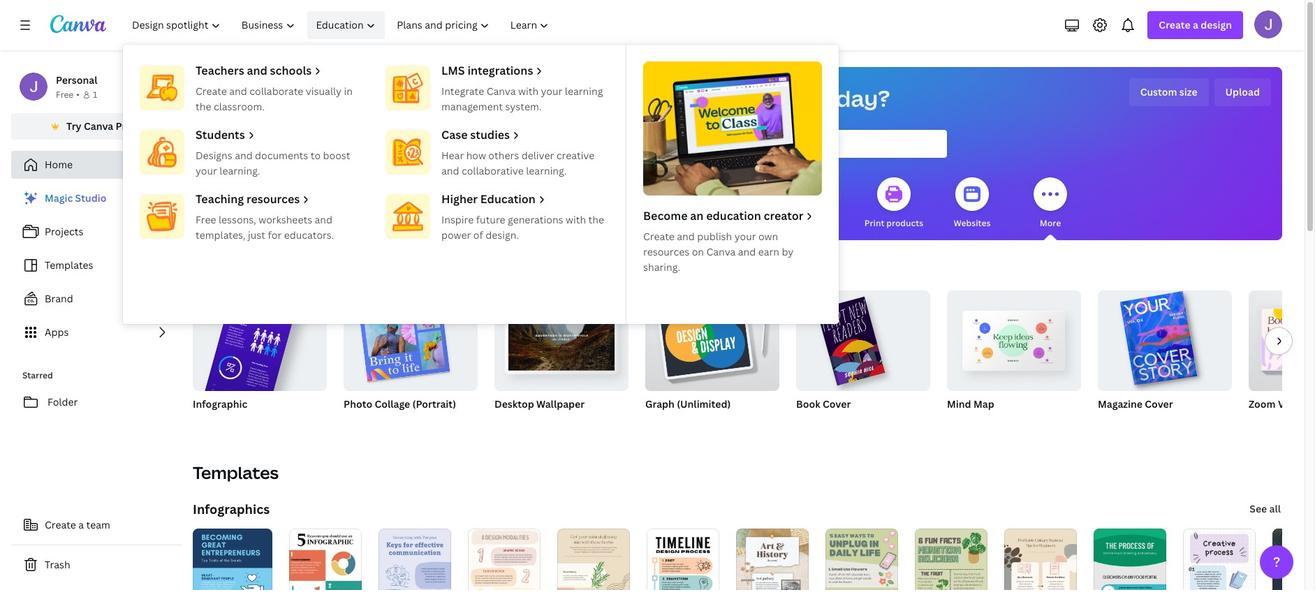 Task type: describe. For each thing, give the bounding box(es) containing it.
a for team
[[78, 518, 84, 532]]

social
[[712, 217, 737, 229]]

see
[[1250, 502, 1267, 516]]

see all link
[[1249, 495, 1283, 523]]

templates link
[[11, 252, 182, 279]]

(unlimited)
[[677, 398, 731, 411]]

creator
[[764, 208, 804, 224]]

try canva pro
[[66, 119, 132, 133]]

zoom
[[1249, 398, 1276, 411]]

you inside button
[[425, 217, 440, 229]]

teachers
[[196, 63, 244, 78]]

custom size
[[1141, 85, 1198, 99]]

create for create and collaborate visually in the classroom.
[[196, 85, 227, 98]]

top level navigation element
[[123, 11, 839, 324]]

create a team
[[45, 518, 110, 532]]

collaborate
[[250, 85, 303, 98]]

and up on
[[677, 230, 695, 243]]

magazine cover
[[1098, 398, 1173, 411]]

designs and documents to boost your learning.
[[196, 149, 350, 177]]

inspire future generations with the power of design.
[[442, 213, 604, 242]]

and left earn
[[738, 245, 756, 258]]

lessons,
[[219, 213, 256, 226]]

all
[[1270, 502, 1281, 516]]

group for mind map
[[947, 285, 1081, 391]]

infographics
[[193, 501, 270, 518]]

students
[[196, 127, 245, 143]]

creative
[[557, 149, 595, 162]]

videos
[[802, 217, 830, 229]]

with inside integrate canva with your learning management system.
[[518, 85, 539, 98]]

and inside designs and documents to boost your learning.
[[235, 149, 253, 162]]

inspire
[[442, 213, 474, 226]]

photo collage (portrait)
[[344, 398, 456, 411]]

more
[[1040, 217, 1061, 229]]

templates,
[[196, 228, 246, 242]]

create for create a team
[[45, 518, 76, 532]]

group for magazine cover
[[1098, 285, 1232, 391]]

home link
[[11, 151, 182, 179]]

design inside dropdown button
[[1201, 18, 1232, 31]]

mind
[[947, 398, 972, 411]]

case
[[442, 127, 468, 143]]

group for book cover
[[796, 285, 931, 391]]

what will you design today?
[[585, 83, 890, 113]]

an
[[690, 208, 704, 224]]

the inside create and collaborate visually in the classroom.
[[196, 100, 211, 113]]

jacob simon image
[[1255, 10, 1283, 38]]

brand
[[45, 292, 73, 305]]

social media
[[712, 217, 764, 229]]

list containing magic studio
[[11, 184, 182, 347]]

zoom virtual background group
[[1249, 291, 1316, 429]]

docs
[[493, 217, 513, 229]]

websites
[[954, 217, 991, 229]]

canva for with
[[487, 85, 516, 98]]

custom size button
[[1129, 78, 1209, 106]]

create a design
[[1159, 18, 1232, 31]]

1 horizontal spatial templates
[[193, 461, 279, 484]]

infographic group
[[191, 281, 327, 459]]

documents
[[255, 149, 308, 162]]

teaching resources
[[196, 191, 300, 207]]

folder link
[[11, 388, 182, 416]]

desktop wallpaper
[[495, 398, 585, 411]]

power
[[442, 228, 471, 242]]

infographic
[[193, 398, 247, 411]]

create and publish your own resources on canva and earn by sharing.
[[643, 230, 794, 274]]

your inside designs and documents to boost your learning.
[[196, 164, 217, 177]]

for
[[268, 228, 282, 242]]

personal
[[56, 73, 97, 87]]

0 horizontal spatial design
[[736, 83, 807, 113]]

projects link
[[11, 218, 182, 246]]

trash link
[[11, 551, 182, 579]]

group for photo collage (portrait)
[[344, 291, 478, 391]]

infographics link
[[193, 501, 270, 518]]

free •
[[56, 89, 80, 101]]

1 horizontal spatial you
[[689, 83, 731, 113]]

integrate canva with your learning management system.
[[442, 85, 603, 113]]

projects
[[45, 225, 83, 238]]

graph (unlimited) group
[[646, 291, 780, 429]]

the inside 'inspire future generations with the power of design.'
[[589, 213, 604, 226]]

custom
[[1141, 85, 1178, 99]]

mind map
[[947, 398, 995, 411]]

design.
[[486, 228, 519, 242]]

magic studio link
[[11, 184, 182, 212]]

b
[[1313, 398, 1316, 411]]

your for become an education creator
[[735, 230, 756, 243]]

cover for book cover
[[823, 398, 851, 411]]

education inside popup button
[[316, 18, 364, 31]]

create a design button
[[1148, 11, 1244, 39]]

education
[[706, 208, 761, 224]]

earn
[[758, 245, 780, 258]]

wallpaper
[[537, 398, 585, 411]]

others
[[489, 149, 519, 162]]

photo collage (portrait) group
[[344, 291, 478, 429]]

generations
[[508, 213, 564, 226]]

•
[[76, 89, 80, 101]]

book cover group
[[796, 285, 931, 429]]

virtual
[[1278, 398, 1310, 411]]

education menu
[[123, 45, 839, 324]]

today?
[[812, 83, 890, 113]]

starred
[[22, 370, 53, 381]]

presentations button
[[631, 168, 688, 240]]

classroom.
[[214, 100, 265, 113]]

canva for pro
[[84, 119, 113, 133]]

free lessons, worksheets and templates, just for educators.
[[196, 213, 334, 242]]

graph
[[646, 398, 675, 411]]

create and collaborate visually in the classroom.
[[196, 85, 353, 113]]

whiteboards button
[[555, 168, 607, 240]]

free for free lessons, worksheets and templates, just for educators.
[[196, 213, 216, 226]]

apps link
[[11, 319, 182, 347]]

higher
[[442, 191, 478, 207]]

(portrait)
[[413, 398, 456, 411]]



Task type: vqa. For each thing, say whether or not it's contained in the screenshot.


Task type: locate. For each thing, give the bounding box(es) containing it.
future
[[476, 213, 506, 226]]

canva right try
[[84, 119, 113, 133]]

your inside integrate canva with your learning management system.
[[541, 85, 563, 98]]

a left "team"
[[78, 518, 84, 532]]

create inside dropdown button
[[1159, 18, 1191, 31]]

visually
[[306, 85, 342, 98]]

free up templates,
[[196, 213, 216, 226]]

0 vertical spatial with
[[518, 85, 539, 98]]

what
[[585, 83, 645, 113]]

2 horizontal spatial your
[[735, 230, 756, 243]]

with up system.
[[518, 85, 539, 98]]

free inside the free lessons, worksheets and templates, just for educators.
[[196, 213, 216, 226]]

home
[[45, 158, 73, 171]]

create inside create and publish your own resources on canva and earn by sharing.
[[643, 230, 675, 243]]

canva
[[487, 85, 516, 98], [84, 119, 113, 133], [707, 245, 736, 258]]

group
[[191, 281, 327, 459], [796, 285, 931, 391], [947, 285, 1081, 391], [1098, 285, 1232, 391], [344, 291, 478, 391], [495, 291, 629, 391], [646, 291, 780, 391], [1249, 291, 1316, 391]]

1 vertical spatial the
[[589, 213, 604, 226]]

create down teachers
[[196, 85, 227, 98]]

book cover
[[796, 398, 851, 411]]

1 horizontal spatial design
[[1201, 18, 1232, 31]]

and inside hear how others deliver creative and collaborative learning.
[[442, 164, 459, 177]]

1 horizontal spatial cover
[[1145, 398, 1173, 411]]

a inside dropdown button
[[1193, 18, 1199, 31]]

a up size
[[1193, 18, 1199, 31]]

0 vertical spatial free
[[56, 89, 74, 101]]

cover right magazine on the right bottom
[[1145, 398, 1173, 411]]

0 horizontal spatial free
[[56, 89, 74, 101]]

trash
[[45, 558, 70, 571]]

1 vertical spatial resources
[[643, 245, 690, 258]]

case studies
[[442, 127, 510, 143]]

education inside "menu"
[[481, 191, 536, 207]]

1 horizontal spatial your
[[541, 85, 563, 98]]

the
[[196, 100, 211, 113], [589, 213, 604, 226]]

try
[[66, 119, 81, 133]]

cover right book
[[823, 398, 851, 411]]

education button
[[307, 11, 385, 39]]

design left the jacob simon image
[[1201, 18, 1232, 31]]

docs button
[[486, 168, 520, 240]]

print
[[865, 217, 885, 229]]

Search search field
[[556, 131, 919, 157]]

group for infographic
[[191, 281, 327, 459]]

your down media
[[735, 230, 756, 243]]

media
[[739, 217, 764, 229]]

you
[[689, 83, 731, 113], [425, 217, 440, 229]]

mind map group
[[947, 285, 1081, 429]]

canva inside integrate canva with your learning management system.
[[487, 85, 516, 98]]

publish
[[697, 230, 732, 243]]

a
[[1193, 18, 1199, 31], [78, 518, 84, 532]]

and up "classroom."
[[229, 85, 247, 98]]

will
[[649, 83, 685, 113]]

1 vertical spatial canva
[[84, 119, 113, 133]]

learning. down deliver
[[526, 164, 567, 177]]

1 horizontal spatial canva
[[487, 85, 516, 98]]

create for create and publish your own resources on canva and earn by sharing.
[[643, 230, 675, 243]]

the up students in the top left of the page
[[196, 100, 211, 113]]

and right designs
[[235, 149, 253, 162]]

and
[[247, 63, 267, 78], [229, 85, 247, 98], [235, 149, 253, 162], [442, 164, 459, 177], [315, 213, 333, 226], [677, 230, 695, 243], [738, 245, 756, 258]]

templates inside list
[[45, 258, 93, 272]]

your
[[541, 85, 563, 98], [196, 164, 217, 177], [735, 230, 756, 243]]

cover
[[823, 398, 851, 411], [1145, 398, 1173, 411]]

2 vertical spatial your
[[735, 230, 756, 243]]

for you button
[[408, 168, 442, 240]]

just
[[248, 228, 265, 242]]

and up collaborate on the left top of the page
[[247, 63, 267, 78]]

your inside create and publish your own resources on canva and earn by sharing.
[[735, 230, 756, 243]]

system.
[[505, 100, 542, 113]]

templates down projects
[[45, 258, 93, 272]]

1 horizontal spatial resources
[[643, 245, 690, 258]]

for
[[409, 217, 423, 229]]

canva inside create and publish your own resources on canva and earn by sharing.
[[707, 245, 736, 258]]

1 horizontal spatial education
[[481, 191, 536, 207]]

templates up infographics link
[[193, 461, 279, 484]]

learning. inside designs and documents to boost your learning.
[[220, 164, 260, 177]]

2 horizontal spatial canva
[[707, 245, 736, 258]]

create inside button
[[45, 518, 76, 532]]

2 cover from the left
[[1145, 398, 1173, 411]]

design up search search box
[[736, 83, 807, 113]]

studies
[[470, 127, 510, 143]]

teachers and schools
[[196, 63, 312, 78]]

learning. up teaching resources
[[220, 164, 260, 177]]

1 horizontal spatial learning.
[[526, 164, 567, 177]]

products
[[887, 217, 924, 229]]

hear how others deliver creative and collaborative learning.
[[442, 149, 595, 177]]

2 vertical spatial canva
[[707, 245, 736, 258]]

1 vertical spatial education
[[481, 191, 536, 207]]

canva down publish
[[707, 245, 736, 258]]

in
[[344, 85, 353, 98]]

group for graph (unlimited)
[[646, 291, 780, 391]]

1 cover from the left
[[823, 398, 851, 411]]

0 vertical spatial a
[[1193, 18, 1199, 31]]

1 vertical spatial design
[[736, 83, 807, 113]]

worksheets
[[259, 213, 312, 226]]

for you
[[409, 217, 440, 229]]

0 horizontal spatial templates
[[45, 258, 93, 272]]

on
[[692, 245, 704, 258]]

1 vertical spatial your
[[196, 164, 217, 177]]

0 vertical spatial your
[[541, 85, 563, 98]]

education up the docs
[[481, 191, 536, 207]]

0 horizontal spatial cover
[[823, 398, 851, 411]]

0 horizontal spatial the
[[196, 100, 211, 113]]

education up in
[[316, 18, 364, 31]]

book
[[796, 398, 821, 411]]

canva down the integrations
[[487, 85, 516, 98]]

resources up the 'worksheets'
[[247, 191, 300, 207]]

create for create a design
[[1159, 18, 1191, 31]]

create left "team"
[[45, 518, 76, 532]]

1 learning. from the left
[[220, 164, 260, 177]]

0 vertical spatial education
[[316, 18, 364, 31]]

list
[[11, 184, 182, 347]]

upload button
[[1215, 78, 1272, 106]]

0 horizontal spatial learning.
[[220, 164, 260, 177]]

hear
[[442, 149, 464, 162]]

resources
[[247, 191, 300, 207], [643, 245, 690, 258]]

try canva pro button
[[11, 113, 182, 140]]

0 vertical spatial canva
[[487, 85, 516, 98]]

with inside 'inspire future generations with the power of design.'
[[566, 213, 586, 226]]

videos button
[[799, 168, 833, 240]]

lms integrations
[[442, 63, 533, 78]]

resources inside create and publish your own resources on canva and earn by sharing.
[[643, 245, 690, 258]]

None search field
[[528, 130, 947, 158]]

and inside the free lessons, worksheets and templates, just for educators.
[[315, 213, 333, 226]]

create up "custom size"
[[1159, 18, 1191, 31]]

own
[[759, 230, 778, 243]]

and up educators.
[[315, 213, 333, 226]]

of
[[474, 228, 483, 242]]

schools
[[270, 63, 312, 78]]

your for lms integrations
[[541, 85, 563, 98]]

1 horizontal spatial the
[[589, 213, 604, 226]]

print products button
[[865, 168, 924, 240]]

1 vertical spatial free
[[196, 213, 216, 226]]

cover for magazine cover
[[1145, 398, 1173, 411]]

designs
[[196, 149, 232, 162]]

magic
[[45, 191, 73, 205]]

a inside button
[[78, 518, 84, 532]]

you right will
[[689, 83, 731, 113]]

with right generations
[[566, 213, 586, 226]]

teaching
[[196, 191, 244, 207]]

presentations
[[631, 217, 688, 229]]

and inside create and collaborate visually in the classroom.
[[229, 85, 247, 98]]

and down hear
[[442, 164, 459, 177]]

group for desktop wallpaper
[[495, 291, 629, 391]]

0 horizontal spatial resources
[[247, 191, 300, 207]]

lms
[[442, 63, 465, 78]]

magazine cover group
[[1098, 285, 1232, 429]]

learning. inside hear how others deliver creative and collaborative learning.
[[526, 164, 567, 177]]

folder
[[48, 395, 78, 409]]

0 vertical spatial templates
[[45, 258, 93, 272]]

map
[[974, 398, 995, 411]]

deliver
[[522, 149, 554, 162]]

learning.
[[220, 164, 260, 177], [526, 164, 567, 177]]

1 horizontal spatial free
[[196, 213, 216, 226]]

zoom virtual b
[[1249, 398, 1316, 411]]

1 vertical spatial with
[[566, 213, 586, 226]]

photo
[[344, 398, 372, 411]]

2 learning. from the left
[[526, 164, 567, 177]]

become
[[643, 208, 688, 224]]

1 horizontal spatial with
[[566, 213, 586, 226]]

0 horizontal spatial canva
[[84, 119, 113, 133]]

you right for
[[425, 217, 440, 229]]

integrations
[[468, 63, 533, 78]]

0 vertical spatial the
[[196, 100, 211, 113]]

your down designs
[[196, 164, 217, 177]]

the right generations
[[589, 213, 604, 226]]

brand link
[[11, 285, 182, 313]]

studio
[[75, 191, 106, 205]]

create inside create and collaborate visually in the classroom.
[[196, 85, 227, 98]]

social media button
[[712, 168, 764, 240]]

folder button
[[11, 388, 182, 416]]

1 vertical spatial a
[[78, 518, 84, 532]]

management
[[442, 100, 503, 113]]

resources up sharing.
[[643, 245, 690, 258]]

1 horizontal spatial a
[[1193, 18, 1199, 31]]

create down the presentations
[[643, 230, 675, 243]]

a for design
[[1193, 18, 1199, 31]]

canva inside button
[[84, 119, 113, 133]]

0 vertical spatial design
[[1201, 18, 1232, 31]]

0 horizontal spatial a
[[78, 518, 84, 532]]

1 vertical spatial you
[[425, 217, 440, 229]]

1 vertical spatial templates
[[193, 461, 279, 484]]

free for free •
[[56, 89, 74, 101]]

how
[[466, 149, 486, 162]]

integrate
[[442, 85, 484, 98]]

size
[[1180, 85, 1198, 99]]

0 vertical spatial you
[[689, 83, 731, 113]]

with
[[518, 85, 539, 98], [566, 213, 586, 226]]

your up system.
[[541, 85, 563, 98]]

desktop wallpaper group
[[495, 291, 629, 429]]

0 horizontal spatial your
[[196, 164, 217, 177]]

print products
[[865, 217, 924, 229]]

0 horizontal spatial with
[[518, 85, 539, 98]]

0 horizontal spatial you
[[425, 217, 440, 229]]

free left •
[[56, 89, 74, 101]]

0 vertical spatial resources
[[247, 191, 300, 207]]

0 horizontal spatial education
[[316, 18, 364, 31]]



